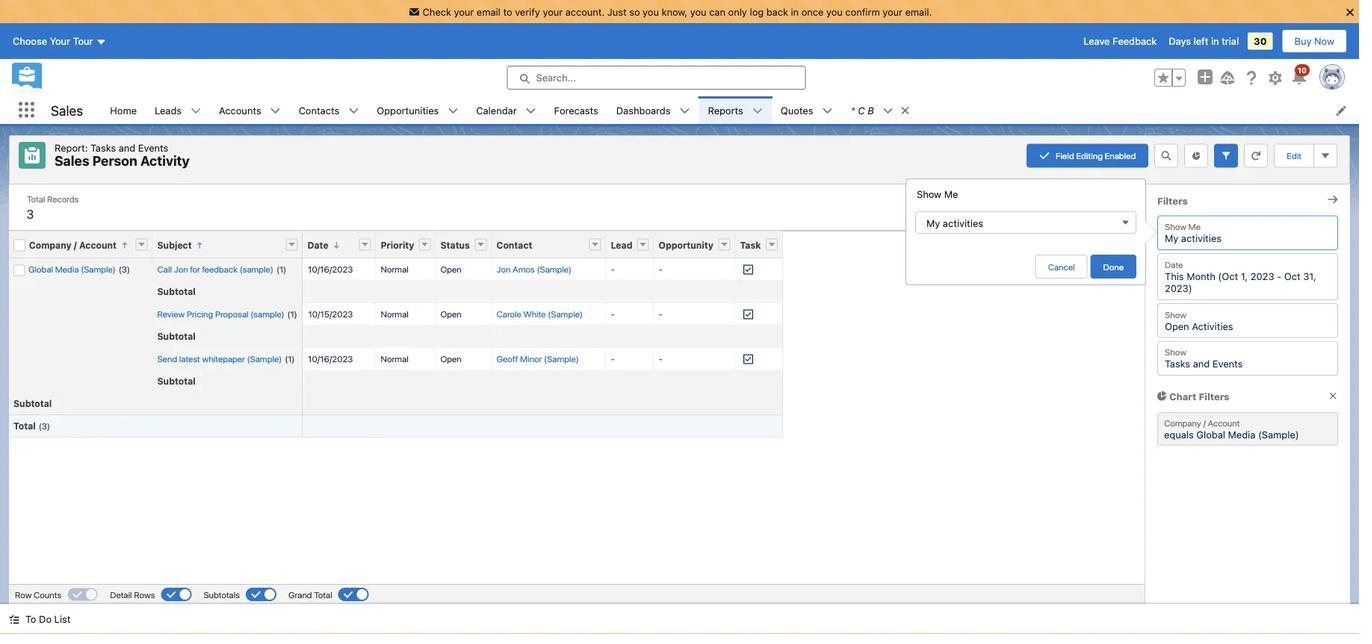 Task type: locate. For each thing, give the bounding box(es) containing it.
buy
[[1295, 36, 1312, 47]]

group
[[1155, 69, 1186, 87]]

tour
[[73, 36, 93, 47]]

text default image for reports
[[753, 106, 763, 116]]

your right verify
[[543, 6, 563, 17]]

1 text default image from the left
[[900, 105, 911, 116]]

leads list item
[[146, 96, 210, 124]]

text default image left reports link
[[680, 106, 690, 116]]

text default image right b
[[900, 105, 911, 116]]

text default image right reports
[[753, 106, 763, 116]]

opportunities
[[377, 105, 439, 116]]

opportunities list item
[[368, 96, 467, 124]]

text default image for quotes
[[823, 106, 833, 116]]

to do list button
[[0, 605, 80, 635]]

c
[[858, 105, 865, 116]]

list item
[[842, 96, 918, 124]]

text default image
[[191, 106, 201, 116], [270, 106, 281, 116], [349, 106, 359, 116], [680, 106, 690, 116], [823, 106, 833, 116], [883, 106, 894, 116], [9, 615, 19, 625]]

2 horizontal spatial your
[[883, 6, 903, 17]]

text default image right the accounts
[[270, 106, 281, 116]]

0 horizontal spatial your
[[454, 6, 474, 17]]

1 you from the left
[[643, 6, 659, 17]]

10
[[1298, 66, 1307, 74]]

days
[[1169, 36, 1191, 47]]

you right so
[[643, 6, 659, 17]]

text default image left calendar link
[[448, 106, 458, 116]]

list
[[101, 96, 1360, 124]]

days left in trial
[[1169, 36, 1239, 47]]

text default image inside leads list item
[[191, 106, 201, 116]]

forecasts link
[[545, 96, 608, 124]]

30
[[1254, 36, 1267, 47]]

text default image for calendar
[[526, 106, 536, 116]]

2 horizontal spatial you
[[827, 6, 843, 17]]

can
[[710, 6, 726, 17]]

text default image left 'to'
[[9, 615, 19, 625]]

you
[[643, 6, 659, 17], [691, 6, 707, 17], [827, 6, 843, 17]]

list item containing *
[[842, 96, 918, 124]]

text default image inside the dashboards list item
[[680, 106, 690, 116]]

do
[[39, 614, 52, 625]]

accounts link
[[210, 96, 270, 124]]

text default image inside opportunities list item
[[448, 106, 458, 116]]

1 horizontal spatial you
[[691, 6, 707, 17]]

contacts
[[299, 105, 340, 116]]

in right left
[[1212, 36, 1220, 47]]

leave feedback
[[1084, 36, 1157, 47]]

log
[[750, 6, 764, 17]]

2 text default image from the left
[[448, 106, 458, 116]]

0 horizontal spatial you
[[643, 6, 659, 17]]

3 text default image from the left
[[526, 106, 536, 116]]

contacts list item
[[290, 96, 368, 124]]

text default image inside the reports list item
[[753, 106, 763, 116]]

4 text default image from the left
[[753, 106, 763, 116]]

leads
[[155, 105, 182, 116]]

to
[[503, 6, 512, 17]]

buy now button
[[1282, 29, 1348, 53]]

to
[[25, 614, 36, 625]]

text default image
[[900, 105, 911, 116], [448, 106, 458, 116], [526, 106, 536, 116], [753, 106, 763, 116]]

once
[[802, 6, 824, 17]]

text default image right the calendar
[[526, 106, 536, 116]]

text default image inside accounts list item
[[270, 106, 281, 116]]

search...
[[536, 72, 576, 83]]

text default image inside list item
[[900, 105, 911, 116]]

text default image left *
[[823, 106, 833, 116]]

list
[[54, 614, 71, 625]]

your left email.
[[883, 6, 903, 17]]

just
[[608, 6, 627, 17]]

1 horizontal spatial in
[[1212, 36, 1220, 47]]

quotes
[[781, 105, 814, 116]]

in
[[791, 6, 799, 17], [1212, 36, 1220, 47]]

quotes list item
[[772, 96, 842, 124]]

your
[[454, 6, 474, 17], [543, 6, 563, 17], [883, 6, 903, 17]]

choose
[[13, 36, 47, 47]]

you left can
[[691, 6, 707, 17]]

your left email
[[454, 6, 474, 17]]

text default image right b
[[883, 106, 894, 116]]

text default image right contacts
[[349, 106, 359, 116]]

feedback
[[1113, 36, 1157, 47]]

b
[[868, 105, 874, 116]]

text default image inside the calendar list item
[[526, 106, 536, 116]]

2 you from the left
[[691, 6, 707, 17]]

calendar
[[476, 105, 517, 116]]

leave feedback link
[[1084, 36, 1157, 47]]

in right back
[[791, 6, 799, 17]]

you right once
[[827, 6, 843, 17]]

know,
[[662, 6, 688, 17]]

0 vertical spatial in
[[791, 6, 799, 17]]

1 horizontal spatial your
[[543, 6, 563, 17]]

reports
[[708, 105, 744, 116]]

text default image inside contacts list item
[[349, 106, 359, 116]]

choose your tour
[[13, 36, 93, 47]]

text default image inside quotes list item
[[823, 106, 833, 116]]

home link
[[101, 96, 146, 124]]

10 button
[[1291, 64, 1310, 87]]

text default image inside list item
[[883, 106, 894, 116]]

text default image right the leads
[[191, 106, 201, 116]]



Task type: vqa. For each thing, say whether or not it's contained in the screenshot.
the Buy
yes



Task type: describe. For each thing, give the bounding box(es) containing it.
verify
[[515, 6, 540, 17]]

reports link
[[699, 96, 753, 124]]

contacts link
[[290, 96, 349, 124]]

text default image for leads
[[191, 106, 201, 116]]

reports list item
[[699, 96, 772, 124]]

opportunities link
[[368, 96, 448, 124]]

check your email to verify your account. just so you know, you can only log back in once you confirm your email.
[[423, 6, 932, 17]]

account.
[[566, 6, 605, 17]]

your
[[50, 36, 70, 47]]

so
[[630, 6, 640, 17]]

only
[[729, 6, 747, 17]]

email.
[[906, 6, 932, 17]]

choose your tour button
[[12, 29, 107, 53]]

* c b
[[851, 105, 874, 116]]

0 horizontal spatial in
[[791, 6, 799, 17]]

now
[[1315, 36, 1335, 47]]

buy now
[[1295, 36, 1335, 47]]

accounts list item
[[210, 96, 290, 124]]

text default image inside to do list button
[[9, 615, 19, 625]]

dashboards
[[617, 105, 671, 116]]

left
[[1194, 36, 1209, 47]]

1 vertical spatial in
[[1212, 36, 1220, 47]]

3 you from the left
[[827, 6, 843, 17]]

back
[[767, 6, 789, 17]]

leads link
[[146, 96, 191, 124]]

to do list
[[25, 614, 71, 625]]

search... button
[[507, 66, 806, 90]]

text default image for accounts
[[270, 106, 281, 116]]

sales
[[51, 102, 83, 118]]

calendar link
[[467, 96, 526, 124]]

dashboards list item
[[608, 96, 699, 124]]

2 your from the left
[[543, 6, 563, 17]]

3 your from the left
[[883, 6, 903, 17]]

trial
[[1222, 36, 1239, 47]]

list containing home
[[101, 96, 1360, 124]]

calendar list item
[[467, 96, 545, 124]]

text default image for opportunities
[[448, 106, 458, 116]]

quotes link
[[772, 96, 823, 124]]

leave
[[1084, 36, 1110, 47]]

confirm
[[846, 6, 880, 17]]

forecasts
[[554, 105, 599, 116]]

accounts
[[219, 105, 261, 116]]

home
[[110, 105, 137, 116]]

text default image for contacts
[[349, 106, 359, 116]]

check
[[423, 6, 451, 17]]

email
[[477, 6, 501, 17]]

text default image for dashboards
[[680, 106, 690, 116]]

dashboards link
[[608, 96, 680, 124]]

1 your from the left
[[454, 6, 474, 17]]

*
[[851, 105, 855, 116]]



